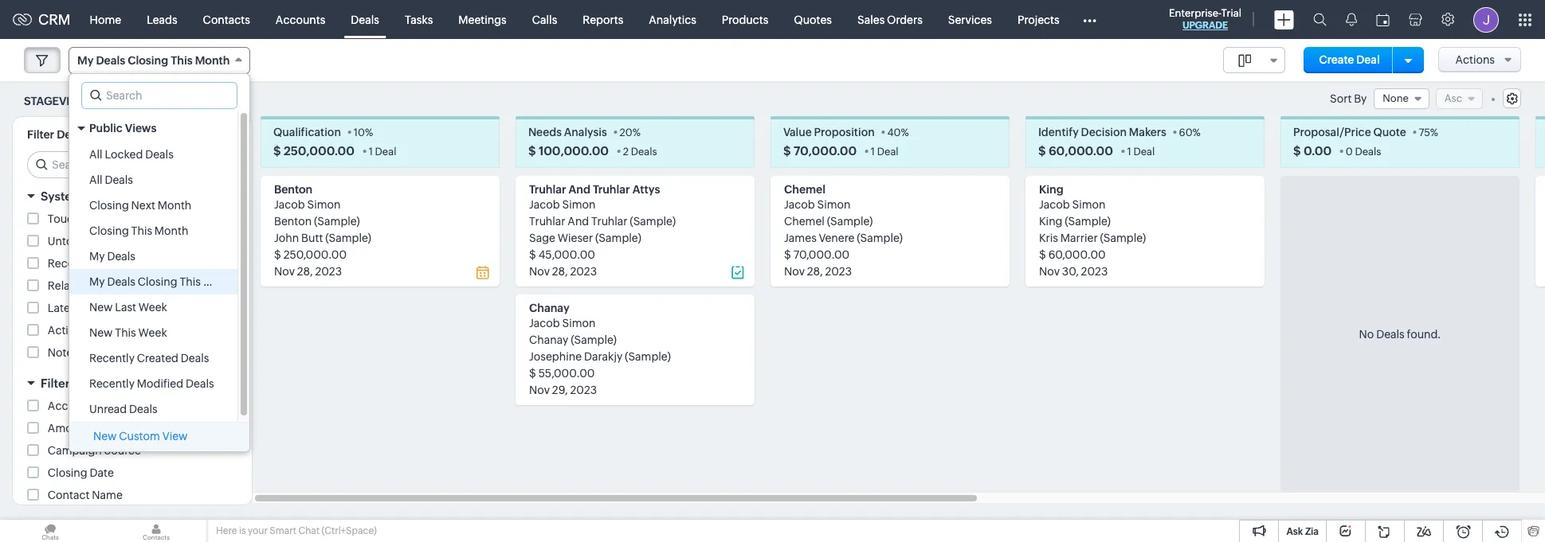 Task type: vqa. For each thing, say whether or not it's contained in the screenshot.
This
yes



Task type: locate. For each thing, give the bounding box(es) containing it.
deal right create
[[1357, 53, 1381, 66]]

by for filter
[[72, 377, 87, 391]]

1 vertical spatial chemel
[[785, 216, 825, 228]]

jacob down benton link
[[274, 199, 305, 212]]

touched
[[48, 213, 94, 226]]

nov down 45,000.00
[[529, 266, 550, 278]]

0 vertical spatial my deals closing this month
[[77, 54, 230, 67]]

$ down john
[[274, 249, 281, 262]]

2 horizontal spatial 1 deal
[[1128, 146, 1156, 158]]

60,000.00 down identify decision makers
[[1049, 145, 1114, 158]]

1 horizontal spatial 28,
[[552, 266, 568, 278]]

truhlar up the sage
[[529, 216, 566, 228]]

%
[[365, 127, 373, 139], [633, 127, 641, 139], [901, 127, 910, 139], [1193, 127, 1201, 139], [1431, 127, 1439, 139]]

60,000.00
[[1049, 145, 1114, 158], [1049, 249, 1106, 262]]

services
[[949, 13, 993, 26]]

recently
[[89, 352, 135, 365], [89, 378, 135, 391]]

simon inside king jacob simon king (sample) kris marrier (sample) $ 60,000.00 nov 30, 2023
[[1073, 199, 1106, 212]]

filter down stageview
[[27, 129, 54, 141]]

250,000.00
[[284, 145, 355, 158], [284, 249, 347, 262]]

0 deals
[[1346, 146, 1382, 158]]

all down by
[[89, 148, 103, 161]]

1 deal down 10 %
[[369, 146, 397, 158]]

5 % from the left
[[1431, 127, 1439, 139]]

0 vertical spatial 250,000.00
[[284, 145, 355, 158]]

simon up "king (sample)" link
[[1073, 199, 1106, 212]]

john
[[274, 232, 299, 245]]

70,000.00 down value proposition
[[794, 145, 857, 158]]

2023 inside chanay jacob simon chanay (sample) josephine darakjy (sample) $ 55,000.00 nov 29, 2023
[[570, 385, 597, 397]]

proposition
[[815, 126, 875, 139]]

deal down makers
[[1134, 146, 1156, 158]]

simon for chemel jacob simon chemel (sample) james venere (sample) $ 70,000.00 nov 28, 2023
[[818, 199, 851, 212]]

records up the last on the left of page
[[89, 280, 132, 293]]

0 vertical spatial week
[[139, 301, 167, 314]]

2 % from the left
[[633, 127, 641, 139]]

0 vertical spatial my
[[77, 54, 94, 67]]

contacts
[[203, 13, 250, 26]]

recently inside option
[[89, 378, 135, 391]]

2023 inside king jacob simon king (sample) kris marrier (sample) $ 60,000.00 nov 30, 2023
[[1082, 266, 1108, 278]]

2 1 deal from the left
[[871, 146, 899, 158]]

2 60,000.00 from the top
[[1049, 249, 1106, 262]]

$ inside benton jacob simon benton (sample) john butt (sample) $ 250,000.00 nov 28, 2023
[[274, 249, 281, 262]]

2023 inside benton jacob simon benton (sample) john butt (sample) $ 250,000.00 nov 28, 2023
[[315, 266, 342, 278]]

jacob inside king jacob simon king (sample) kris marrier (sample) $ 60,000.00 nov 30, 2023
[[1040, 199, 1071, 212]]

2 vertical spatial my
[[89, 276, 105, 289]]

1 vertical spatial filter
[[41, 377, 70, 391]]

1 horizontal spatial 1 deal
[[871, 146, 899, 158]]

closing inside my deals closing this month field
[[128, 54, 168, 67]]

nov inside benton jacob simon benton (sample) john butt (sample) $ 250,000.00 nov 28, 2023
[[274, 266, 295, 278]]

simon for king jacob simon king (sample) kris marrier (sample) $ 60,000.00 nov 30, 2023
[[1073, 199, 1106, 212]]

campaign source
[[48, 445, 141, 458]]

filter for filter by fields
[[41, 377, 70, 391]]

benton link
[[274, 184, 313, 196]]

1 vertical spatial by
[[72, 377, 87, 391]]

my deals option
[[69, 244, 238, 269]]

create deal
[[1320, 53, 1381, 66]]

meetings
[[459, 13, 507, 26]]

0 vertical spatial 70,000.00
[[794, 145, 857, 158]]

2023 inside truhlar and truhlar attys jacob simon truhlar and truhlar (sample) sage wieser (sample) $ 45,000.00 nov 28, 2023
[[570, 266, 597, 278]]

2 70,000.00 from the top
[[794, 249, 850, 262]]

55,000.00
[[539, 368, 595, 381]]

new for new custom view
[[93, 431, 117, 443]]

70,000.00 down venere
[[794, 249, 850, 262]]

4 % from the left
[[1193, 127, 1201, 139]]

jacob for chemel jacob simon chemel (sample) james venere (sample) $ 70,000.00 nov 28, 2023
[[785, 199, 815, 212]]

orders
[[887, 13, 923, 26]]

contact
[[48, 490, 90, 503]]

70,000.00 inside chemel jacob simon chemel (sample) james venere (sample) $ 70,000.00 nov 28, 2023
[[794, 249, 850, 262]]

chanay link
[[529, 302, 570, 315]]

2 vertical spatial records
[[89, 280, 132, 293]]

simon down truhlar and truhlar attys link
[[563, 199, 596, 212]]

0 vertical spatial new
[[89, 301, 113, 314]]

deal for $ 60,000.00
[[1134, 146, 1156, 158]]

all for all locked deals
[[89, 148, 103, 161]]

0 vertical spatial search text field
[[82, 83, 237, 108]]

deal right $ 250,000.00
[[375, 146, 397, 158]]

0 vertical spatial 60,000.00
[[1049, 145, 1114, 158]]

20
[[620, 127, 633, 139]]

jacob inside chemel jacob simon chemel (sample) james venere (sample) $ 70,000.00 nov 28, 2023
[[785, 199, 815, 212]]

1 horizontal spatial by
[[1355, 93, 1368, 105]]

nov inside truhlar and truhlar attys jacob simon truhlar and truhlar (sample) sage wieser (sample) $ 45,000.00 nov 28, 2023
[[529, 266, 550, 278]]

1 deal down 40
[[871, 146, 899, 158]]

closing for this
[[89, 225, 129, 238]]

filter up account
[[41, 377, 70, 391]]

1 vertical spatial recently
[[89, 378, 135, 391]]

new this week
[[89, 327, 167, 340]]

closing for date
[[48, 467, 87, 480]]

records for related
[[89, 280, 132, 293]]

1 28, from the left
[[297, 266, 313, 278]]

1 all from the top
[[89, 148, 103, 161]]

recently inside option
[[89, 352, 135, 365]]

accounts
[[276, 13, 326, 26]]

month right next
[[158, 199, 192, 212]]

1 down makers
[[1128, 146, 1132, 158]]

0 horizontal spatial action
[[87, 258, 122, 271]]

% right qualification
[[365, 127, 373, 139]]

1 for $ 250,000.00
[[369, 146, 373, 158]]

public views button
[[69, 115, 238, 142]]

stageview
[[24, 95, 87, 107]]

next
[[131, 199, 155, 212]]

1 vertical spatial 60,000.00
[[1049, 249, 1106, 262]]

and up wieser
[[568, 216, 589, 228]]

public views
[[89, 122, 157, 135]]

2023 inside chemel jacob simon chemel (sample) james venere (sample) $ 70,000.00 nov 28, 2023
[[826, 266, 852, 278]]

2023 for king jacob simon king (sample) kris marrier (sample) $ 60,000.00 nov 30, 2023
[[1082, 266, 1108, 278]]

1 vertical spatial benton
[[274, 216, 312, 228]]

1 1 deal from the left
[[369, 146, 397, 158]]

all up system defined filters
[[89, 174, 103, 187]]

0 vertical spatial king
[[1040, 184, 1064, 196]]

2 king from the top
[[1040, 216, 1063, 228]]

filter by fields button
[[13, 370, 252, 398]]

king (sample) link
[[1040, 216, 1111, 228]]

sales orders link
[[845, 0, 936, 39]]

jacob up the sage
[[529, 199, 560, 212]]

(sample) right venere
[[857, 232, 903, 245]]

28, inside truhlar and truhlar attys jacob simon truhlar and truhlar (sample) sage wieser (sample) $ 45,000.00 nov 28, 2023
[[552, 266, 568, 278]]

records
[[96, 213, 138, 226], [108, 235, 151, 248], [89, 280, 132, 293]]

here is your smart chat (ctrl+space)
[[216, 526, 377, 537]]

is
[[239, 526, 246, 537]]

signals element
[[1337, 0, 1367, 39]]

2 vertical spatial new
[[93, 431, 117, 443]]

28, for benton jacob simon benton (sample) john butt (sample) $ 250,000.00 nov 28, 2023
[[297, 266, 313, 278]]

my down record action
[[89, 276, 105, 289]]

3 1 from the left
[[1128, 146, 1132, 158]]

week for new this week
[[138, 327, 167, 340]]

all inside option
[[89, 174, 103, 187]]

john butt (sample) link
[[274, 232, 371, 245]]

record
[[48, 258, 85, 271]]

campaign
[[48, 445, 102, 458]]

closing inside closing this month option
[[89, 225, 129, 238]]

2023 down venere
[[826, 266, 852, 278]]

chanay up chanay (sample) link
[[529, 302, 570, 315]]

$ down kris
[[1040, 249, 1047, 262]]

2 horizontal spatial 28,
[[807, 266, 823, 278]]

jacob down the chanay link
[[529, 318, 560, 330]]

closing down leads in the top left of the page
[[128, 54, 168, 67]]

$ down josephine
[[529, 368, 536, 381]]

(ctrl+space)
[[322, 526, 377, 537]]

(sample) up josephine darakjy (sample) link
[[571, 334, 617, 347]]

closing for next
[[89, 199, 129, 212]]

new down latest email status
[[89, 327, 113, 340]]

this inside option
[[131, 225, 152, 238]]

no deals found.
[[1360, 328, 1442, 341]]

2 1 from the left
[[871, 146, 876, 158]]

28, down james
[[807, 266, 823, 278]]

jacob for benton jacob simon benton (sample) john butt (sample) $ 250,000.00 nov 28, 2023
[[274, 199, 305, 212]]

latest
[[48, 302, 79, 315]]

my deals closing this month inside option
[[89, 276, 237, 289]]

(sample) right the marrier
[[1101, 232, 1147, 245]]

king up "king (sample)" link
[[1040, 184, 1064, 196]]

truhlar
[[529, 184, 567, 196], [593, 184, 630, 196], [529, 216, 566, 228], [592, 216, 628, 228]]

new inside new custom view link
[[93, 431, 117, 443]]

nov for chanay jacob simon chanay (sample) josephine darakjy (sample) $ 55,000.00 nov 29, 2023
[[529, 385, 550, 397]]

closing inside closing next month option
[[89, 199, 129, 212]]

by inside filter by fields dropdown button
[[72, 377, 87, 391]]

2023 for benton jacob simon benton (sample) john butt (sample) $ 250,000.00 nov 28, 2023
[[315, 266, 342, 278]]

nov left 29,
[[529, 385, 550, 397]]

40 %
[[888, 127, 910, 139]]

0 horizontal spatial 28,
[[297, 266, 313, 278]]

new down related records action
[[89, 301, 113, 314]]

nov for chemel jacob simon chemel (sample) james venere (sample) $ 70,000.00 nov 28, 2023
[[785, 266, 805, 278]]

and down 100,000.00
[[569, 184, 591, 196]]

2 all from the top
[[89, 174, 103, 187]]

chats image
[[0, 521, 100, 543]]

simon up benton (sample) link
[[307, 199, 341, 212]]

1 deal
[[369, 146, 397, 158], [871, 146, 899, 158], [1128, 146, 1156, 158]]

1 vertical spatial my
[[89, 250, 105, 263]]

month inside field
[[195, 54, 230, 67]]

2 28, from the left
[[552, 266, 568, 278]]

new for new last week
[[89, 301, 113, 314]]

2 week from the top
[[138, 327, 167, 340]]

nov down james
[[785, 266, 805, 278]]

1 deal down makers
[[1128, 146, 1156, 158]]

1 vertical spatial 70,000.00
[[794, 249, 850, 262]]

signals image
[[1347, 13, 1358, 26]]

recently modified deals
[[89, 378, 214, 391]]

filter
[[27, 129, 54, 141], [41, 377, 70, 391]]

jacob inside benton jacob simon benton (sample) john butt (sample) $ 250,000.00 nov 28, 2023
[[274, 199, 305, 212]]

my deals closing this month inside field
[[77, 54, 230, 67]]

1 vertical spatial 250,000.00
[[284, 249, 347, 262]]

2023 right 30,
[[1082, 266, 1108, 278]]

benton up john
[[274, 216, 312, 228]]

1 for $ 60,000.00
[[1128, 146, 1132, 158]]

% right makers
[[1193, 127, 1201, 139]]

needs analysis
[[529, 126, 607, 139]]

1 horizontal spatial 1
[[871, 146, 876, 158]]

1 vertical spatial new
[[89, 327, 113, 340]]

deals down untouched records
[[107, 250, 136, 263]]

nov inside chanay jacob simon chanay (sample) josephine darakjy (sample) $ 55,000.00 nov 29, 2023
[[529, 385, 550, 397]]

1 deal for 60,000.00
[[1128, 146, 1156, 158]]

all inside "option"
[[89, 148, 103, 161]]

1 vertical spatial king
[[1040, 216, 1063, 228]]

trial
[[1222, 7, 1242, 19]]

month up my deals option at the top left of the page
[[155, 225, 189, 238]]

closing this month option
[[69, 218, 238, 244]]

venere
[[819, 232, 855, 245]]

simon up chanay (sample) link
[[563, 318, 596, 330]]

1 % from the left
[[365, 127, 373, 139]]

3 28, from the left
[[807, 266, 823, 278]]

jacob for king jacob simon king (sample) kris marrier (sample) $ 60,000.00 nov 30, 2023
[[1040, 199, 1071, 212]]

28, down butt
[[297, 266, 313, 278]]

chanay jacob simon chanay (sample) josephine darakjy (sample) $ 55,000.00 nov 29, 2023
[[529, 302, 671, 397]]

simon inside benton jacob simon benton (sample) john butt (sample) $ 250,000.00 nov 28, 2023
[[307, 199, 341, 212]]

simon inside chanay jacob simon chanay (sample) josephine darakjy (sample) $ 55,000.00 nov 29, 2023
[[563, 318, 596, 330]]

closing
[[128, 54, 168, 67], [89, 199, 129, 212], [89, 225, 129, 238], [138, 276, 177, 289], [48, 467, 87, 480]]

None field
[[1224, 47, 1286, 73]]

wieser
[[558, 232, 593, 245]]

month down contacts
[[195, 54, 230, 67]]

size image
[[1239, 53, 1252, 68]]

darakjy
[[584, 351, 623, 364]]

by up account name
[[72, 377, 87, 391]]

2 deals
[[623, 146, 658, 158]]

1 vertical spatial records
[[108, 235, 151, 248]]

quotes link
[[782, 0, 845, 39]]

1 vertical spatial name
[[92, 490, 123, 503]]

0 vertical spatial action
[[87, 258, 122, 271]]

chemel
[[785, 184, 826, 196], [785, 216, 825, 228]]

my down home "link"
[[77, 54, 94, 67]]

chemel jacob simon chemel (sample) james venere (sample) $ 70,000.00 nov 28, 2023
[[785, 184, 903, 278]]

2023
[[315, 266, 342, 278], [570, 266, 597, 278], [826, 266, 852, 278], [1082, 266, 1108, 278], [570, 385, 597, 397]]

week inside option
[[138, 327, 167, 340]]

0 vertical spatial filter
[[27, 129, 54, 141]]

% right quote
[[1431, 127, 1439, 139]]

simon inside chemel jacob simon chemel (sample) james venere (sample) $ 70,000.00 nov 28, 2023
[[818, 199, 851, 212]]

unread
[[89, 403, 127, 416]]

month down my deals option at the top left of the page
[[203, 276, 237, 289]]

deals inside field
[[96, 54, 125, 67]]

0 vertical spatial and
[[569, 184, 591, 196]]

$ 0.00
[[1294, 145, 1332, 158]]

new
[[89, 301, 113, 314], [89, 327, 113, 340], [93, 431, 117, 443]]

0 horizontal spatial 1 deal
[[369, 146, 397, 158]]

10
[[354, 127, 365, 139]]

0 vertical spatial by
[[1355, 93, 1368, 105]]

by for sort
[[1355, 93, 1368, 105]]

by right sort
[[1355, 93, 1368, 105]]

jacob down king link
[[1040, 199, 1071, 212]]

my inside option
[[89, 276, 105, 289]]

action up related records action
[[87, 258, 122, 271]]

28, inside chemel jacob simon chemel (sample) james venere (sample) $ 70,000.00 nov 28, 2023
[[807, 266, 823, 278]]

nov inside chemel jacob simon chemel (sample) james venere (sample) $ 70,000.00 nov 28, 2023
[[785, 266, 805, 278]]

28,
[[297, 266, 313, 278], [552, 266, 568, 278], [807, 266, 823, 278]]

1 vertical spatial my deals closing this month
[[89, 276, 237, 289]]

nov for benton jacob simon benton (sample) john butt (sample) $ 250,000.00 nov 28, 2023
[[274, 266, 295, 278]]

my
[[77, 54, 94, 67], [89, 250, 105, 263], [89, 276, 105, 289]]

deals right created
[[181, 352, 209, 365]]

recently for recently modified deals
[[89, 378, 135, 391]]

here
[[216, 526, 237, 537]]

0 horizontal spatial 1
[[369, 146, 373, 158]]

1 horizontal spatial action
[[134, 280, 169, 293]]

this
[[171, 54, 193, 67], [131, 225, 152, 238], [180, 276, 201, 289], [115, 327, 136, 340]]

truhlar down $ 100,000.00
[[529, 184, 567, 196]]

this down closing next month
[[131, 225, 152, 238]]

action
[[87, 258, 122, 271], [134, 280, 169, 293]]

recently up unread
[[89, 378, 135, 391]]

your
[[248, 526, 268, 537]]

2 benton from the top
[[274, 216, 312, 228]]

record action
[[48, 258, 122, 271]]

nov for king jacob simon king (sample) kris marrier (sample) $ 60,000.00 nov 30, 2023
[[1040, 266, 1060, 278]]

1 1 from the left
[[369, 146, 373, 158]]

3 % from the left
[[901, 127, 910, 139]]

2 chanay from the top
[[529, 334, 569, 347]]

1 week from the top
[[139, 301, 167, 314]]

simon
[[307, 199, 341, 212], [563, 199, 596, 212], [818, 199, 851, 212], [1073, 199, 1106, 212], [563, 318, 596, 330]]

0 vertical spatial benton
[[274, 184, 313, 196]]

$ inside truhlar and truhlar attys jacob simon truhlar and truhlar (sample) sage wieser (sample) $ 45,000.00 nov 28, 2023
[[529, 249, 536, 262]]

week up 'recently created deals' option
[[138, 327, 167, 340]]

chemel up chemel (sample) link
[[785, 184, 826, 196]]

0 vertical spatial records
[[96, 213, 138, 226]]

2 horizontal spatial 1
[[1128, 146, 1132, 158]]

0 vertical spatial chemel
[[785, 184, 826, 196]]

1 down 10 %
[[369, 146, 373, 158]]

chanay up josephine
[[529, 334, 569, 347]]

deals left by
[[57, 129, 86, 141]]

new up campaign source
[[93, 431, 117, 443]]

week for new last week
[[139, 301, 167, 314]]

filter inside dropdown button
[[41, 377, 70, 391]]

this inside field
[[171, 54, 193, 67]]

2 250,000.00 from the top
[[284, 249, 347, 262]]

jacob inside chanay jacob simon chanay (sample) josephine darakjy (sample) $ 55,000.00 nov 29, 2023
[[529, 318, 560, 330]]

week
[[139, 301, 167, 314], [138, 327, 167, 340]]

0 vertical spatial all
[[89, 148, 103, 161]]

nov inside king jacob simon king (sample) kris marrier (sample) $ 60,000.00 nov 30, 2023
[[1040, 266, 1060, 278]]

1 vertical spatial search text field
[[28, 153, 239, 178]]

quote
[[1374, 126, 1407, 139]]

1 down proposition
[[871, 146, 876, 158]]

nov
[[274, 266, 295, 278], [529, 266, 550, 278], [785, 266, 805, 278], [1040, 266, 1060, 278], [529, 385, 550, 397]]

Search text field
[[82, 83, 237, 108], [28, 153, 239, 178]]

new inside 'new this week' option
[[89, 327, 113, 340]]

my inside option
[[89, 250, 105, 263]]

deals down the home
[[96, 54, 125, 67]]

services link
[[936, 0, 1005, 39]]

jacob inside truhlar and truhlar attys jacob simon truhlar and truhlar (sample) sage wieser (sample) $ 45,000.00 nov 28, 2023
[[529, 199, 560, 212]]

deals right 0
[[1356, 146, 1382, 158]]

$ down the sage
[[529, 249, 536, 262]]

$ down james
[[785, 249, 792, 262]]

closing up the contact
[[48, 467, 87, 480]]

1 recently from the top
[[89, 352, 135, 365]]

2023 down 45,000.00
[[570, 266, 597, 278]]

deals left "tasks" link
[[351, 13, 379, 26]]

untouched records
[[48, 235, 151, 248]]

recently modified deals option
[[69, 372, 238, 397]]

king up kris
[[1040, 216, 1063, 228]]

recently up fields
[[89, 352, 135, 365]]

% for $ 0.00
[[1431, 127, 1439, 139]]

name down date on the bottom of the page
[[92, 490, 123, 503]]

1 vertical spatial chanay
[[529, 334, 569, 347]]

jacob
[[274, 199, 305, 212], [529, 199, 560, 212], [785, 199, 815, 212], [1040, 199, 1071, 212], [529, 318, 560, 330]]

deals inside option
[[181, 352, 209, 365]]

jacob for chanay jacob simon chanay (sample) josephine darakjy (sample) $ 55,000.00 nov 29, 2023
[[529, 318, 560, 330]]

contact name
[[48, 490, 123, 503]]

2023 for chemel jacob simon chemel (sample) james venere (sample) $ 70,000.00 nov 28, 2023
[[826, 266, 852, 278]]

this down leads in the top left of the page
[[171, 54, 193, 67]]

1 vertical spatial all
[[89, 174, 103, 187]]

28, inside benton jacob simon benton (sample) john butt (sample) $ 250,000.00 nov 28, 2023
[[297, 266, 313, 278]]

250,000.00 down butt
[[284, 249, 347, 262]]

2 recently from the top
[[89, 378, 135, 391]]

0 vertical spatial chanay
[[529, 302, 570, 315]]

0 vertical spatial recently
[[89, 352, 135, 365]]

amount
[[48, 423, 90, 436]]

0 vertical spatial name
[[95, 400, 125, 413]]

1 deal for 70,000.00
[[871, 146, 899, 158]]

closing next month
[[89, 199, 192, 212]]

250,000.00 down qualification
[[284, 145, 355, 158]]

3 1 deal from the left
[[1128, 146, 1156, 158]]

deals right the modified at the bottom
[[186, 378, 214, 391]]

60 %
[[1180, 127, 1201, 139]]

0 horizontal spatial by
[[72, 377, 87, 391]]

filters
[[133, 190, 168, 204]]

% right proposition
[[901, 127, 910, 139]]

simon up chemel (sample) link
[[818, 199, 851, 212]]

1 vertical spatial week
[[138, 327, 167, 340]]

1 for $ 70,000.00
[[871, 146, 876, 158]]

contacts image
[[106, 521, 207, 543]]



Task type: describe. For each thing, give the bounding box(es) containing it.
benton (sample) link
[[274, 216, 360, 228]]

simon for benton jacob simon benton (sample) john butt (sample) $ 250,000.00 nov 28, 2023
[[307, 199, 341, 212]]

locked
[[105, 148, 143, 161]]

butt
[[301, 232, 323, 245]]

deals down recently modified deals
[[129, 403, 158, 416]]

1 vertical spatial action
[[134, 280, 169, 293]]

sage wieser (sample) link
[[529, 232, 642, 245]]

deal inside button
[[1357, 53, 1381, 66]]

recently created deals option
[[69, 346, 238, 372]]

My Deals Closing This Month field
[[69, 47, 251, 74]]

closing inside my deals closing this month option
[[138, 276, 177, 289]]

truhlar and truhlar attys jacob simon truhlar and truhlar (sample) sage wieser (sample) $ 45,000.00 nov 28, 2023
[[529, 184, 676, 278]]

created
[[137, 352, 179, 365]]

calendar image
[[1377, 13, 1391, 26]]

crm
[[38, 11, 71, 28]]

home link
[[77, 0, 134, 39]]

$ 70,000.00
[[784, 145, 857, 158]]

10 %
[[354, 127, 373, 139]]

king jacob simon king (sample) kris marrier (sample) $ 60,000.00 nov 30, 2023
[[1040, 184, 1147, 278]]

unread deals option
[[69, 397, 238, 423]]

create menu element
[[1265, 0, 1304, 39]]

deals up all deals option
[[145, 148, 174, 161]]

views
[[125, 122, 157, 135]]

$ left 0.00
[[1294, 145, 1302, 158]]

home
[[90, 13, 121, 26]]

name for contact name
[[92, 490, 123, 503]]

$ inside king jacob simon king (sample) kris marrier (sample) $ 60,000.00 nov 30, 2023
[[1040, 249, 1047, 262]]

deals up "defined"
[[105, 174, 133, 187]]

products
[[722, 13, 769, 26]]

this down my deals option at the top left of the page
[[180, 276, 201, 289]]

chemel (sample) link
[[785, 216, 873, 228]]

1 60,000.00 from the top
[[1049, 145, 1114, 158]]

touched records
[[48, 213, 138, 226]]

$ down value
[[784, 145, 791, 158]]

60,000.00 inside king jacob simon king (sample) kris marrier (sample) $ 60,000.00 nov 30, 2023
[[1049, 249, 1106, 262]]

my for my deals closing this month option
[[89, 276, 105, 289]]

status
[[112, 302, 145, 315]]

deal for $ 250,000.00
[[375, 146, 397, 158]]

email
[[81, 302, 110, 315]]

1 vertical spatial and
[[568, 216, 589, 228]]

chanay (sample) link
[[529, 334, 617, 347]]

(sample) down benton (sample) link
[[325, 232, 371, 245]]

system defined filters
[[41, 190, 168, 204]]

month inside option
[[203, 276, 237, 289]]

chat
[[299, 526, 320, 537]]

zia
[[1306, 527, 1320, 538]]

30,
[[1063, 266, 1079, 278]]

accounts link
[[263, 0, 338, 39]]

makers
[[1130, 126, 1167, 139]]

1 chanay from the top
[[529, 302, 570, 315]]

1 chemel from the top
[[785, 184, 826, 196]]

$ 250,000.00
[[273, 145, 355, 158]]

simon inside truhlar and truhlar attys jacob simon truhlar and truhlar (sample) sage wieser (sample) $ 45,000.00 nov 28, 2023
[[563, 199, 596, 212]]

analysis
[[564, 126, 607, 139]]

$ down needs
[[529, 145, 536, 158]]

contacts link
[[190, 0, 263, 39]]

view
[[162, 431, 188, 443]]

all deals option
[[69, 167, 238, 193]]

250,000.00 inside benton jacob simon benton (sample) john butt (sample) $ 250,000.00 nov 28, 2023
[[284, 249, 347, 262]]

name for account name
[[95, 400, 125, 413]]

2 chemel from the top
[[785, 216, 825, 228]]

marrier
[[1061, 232, 1098, 245]]

value proposition
[[784, 126, 875, 139]]

upgrade
[[1183, 20, 1229, 31]]

system defined filters button
[[13, 183, 252, 211]]

products link
[[709, 0, 782, 39]]

new for new this week
[[89, 327, 113, 340]]

records for untouched
[[108, 235, 151, 248]]

account name
[[48, 400, 125, 413]]

records for touched
[[96, 213, 138, 226]]

search element
[[1304, 0, 1337, 39]]

proposal/price
[[1294, 126, 1372, 139]]

related
[[48, 280, 87, 293]]

% for $ 60,000.00
[[1193, 127, 1201, 139]]

leads
[[147, 13, 177, 26]]

closing next month option
[[69, 193, 238, 218]]

identify decision makers
[[1039, 126, 1167, 139]]

deals link
[[338, 0, 392, 39]]

actions
[[1456, 53, 1496, 66]]

simon for chanay jacob simon chanay (sample) josephine darakjy (sample) $ 55,000.00 nov 29, 2023
[[563, 318, 596, 330]]

analytics
[[649, 13, 697, 26]]

1 deal for 250,000.00
[[369, 146, 397, 158]]

attys
[[633, 184, 660, 196]]

$ inside chanay jacob simon chanay (sample) josephine darakjy (sample) $ 55,000.00 nov 29, 2023
[[529, 368, 536, 381]]

filter by fields
[[41, 377, 123, 391]]

kris
[[1040, 232, 1059, 245]]

deals up the last on the left of page
[[107, 276, 136, 289]]

profile element
[[1465, 0, 1509, 39]]

latest email status
[[48, 302, 145, 315]]

% for $ 100,000.00
[[633, 127, 641, 139]]

qualification
[[273, 126, 341, 139]]

all for all deals
[[89, 174, 103, 187]]

reports
[[583, 13, 624, 26]]

1 250,000.00 from the top
[[284, 145, 355, 158]]

(sample) up james venere (sample) link
[[827, 216, 873, 228]]

deals right no
[[1377, 328, 1405, 341]]

modified
[[137, 378, 183, 391]]

this down status
[[115, 327, 136, 340]]

(sample) up john butt (sample) link
[[314, 216, 360, 228]]

defined
[[86, 190, 131, 204]]

100,000.00
[[539, 145, 609, 158]]

my for my deals option at the top left of the page
[[89, 250, 105, 263]]

$ inside chemel jacob simon chemel (sample) james venere (sample) $ 70,000.00 nov 28, 2023
[[785, 249, 792, 262]]

ask zia
[[1287, 527, 1320, 538]]

1 king from the top
[[1040, 184, 1064, 196]]

new custom view
[[93, 431, 188, 443]]

Other Modules field
[[1073, 7, 1107, 32]]

new custom view link
[[69, 423, 250, 452]]

sales orders
[[858, 13, 923, 26]]

create menu image
[[1275, 10, 1295, 29]]

account
[[48, 400, 92, 413]]

identify
[[1039, 126, 1079, 139]]

tasks
[[405, 13, 433, 26]]

truhlar up "truhlar and truhlar (sample)" link
[[593, 184, 630, 196]]

$ 60,000.00
[[1039, 145, 1114, 158]]

search image
[[1314, 13, 1328, 26]]

2023 for chanay jacob simon chanay (sample) josephine darakjy (sample) $ 55,000.00 nov 29, 2023
[[570, 385, 597, 397]]

system
[[41, 190, 83, 204]]

closing this month
[[89, 225, 189, 238]]

projects
[[1018, 13, 1060, 26]]

% for $ 70,000.00
[[901, 127, 910, 139]]

deals right '2'
[[631, 146, 658, 158]]

(sample) right darakjy
[[625, 351, 671, 364]]

new this week option
[[69, 321, 238, 346]]

60
[[1180, 127, 1193, 139]]

value
[[784, 126, 812, 139]]

found.
[[1408, 328, 1442, 341]]

profile image
[[1474, 7, 1500, 32]]

(sample) down "truhlar and truhlar (sample)" link
[[596, 232, 642, 245]]

$ down qualification
[[273, 145, 281, 158]]

(sample) down attys
[[630, 216, 676, 228]]

my inside field
[[77, 54, 94, 67]]

45,000.00
[[539, 249, 596, 262]]

1 70,000.00 from the top
[[794, 145, 857, 158]]

my deals closing this month option
[[69, 269, 238, 295]]

1 benton from the top
[[274, 184, 313, 196]]

deal for $ 70,000.00
[[878, 146, 899, 158]]

tasks link
[[392, 0, 446, 39]]

(sample) up kris marrier (sample) link
[[1065, 216, 1111, 228]]

$ down "identify" on the right top of page
[[1039, 145, 1047, 158]]

75 %
[[1420, 127, 1439, 139]]

28, for chemel jacob simon chemel (sample) james venere (sample) $ 70,000.00 nov 28, 2023
[[807, 266, 823, 278]]

all locked deals option
[[69, 142, 238, 167]]

no
[[1360, 328, 1375, 341]]

public views region
[[69, 142, 238, 423]]

kris marrier (sample) link
[[1040, 232, 1147, 245]]

untouched
[[48, 235, 106, 248]]

custom
[[119, 431, 160, 443]]

james
[[785, 232, 817, 245]]

$ 100,000.00
[[529, 145, 609, 158]]

% for $ 250,000.00
[[365, 127, 373, 139]]

0
[[1346, 146, 1354, 158]]

josephine
[[529, 351, 582, 364]]

truhlar up sage wieser (sample) link
[[592, 216, 628, 228]]

crm link
[[13, 11, 71, 28]]

filter for filter deals by
[[27, 129, 54, 141]]

recently created deals
[[89, 352, 209, 365]]

None field
[[1375, 89, 1430, 109]]

needs
[[529, 126, 562, 139]]

recently for recently created deals
[[89, 352, 135, 365]]



